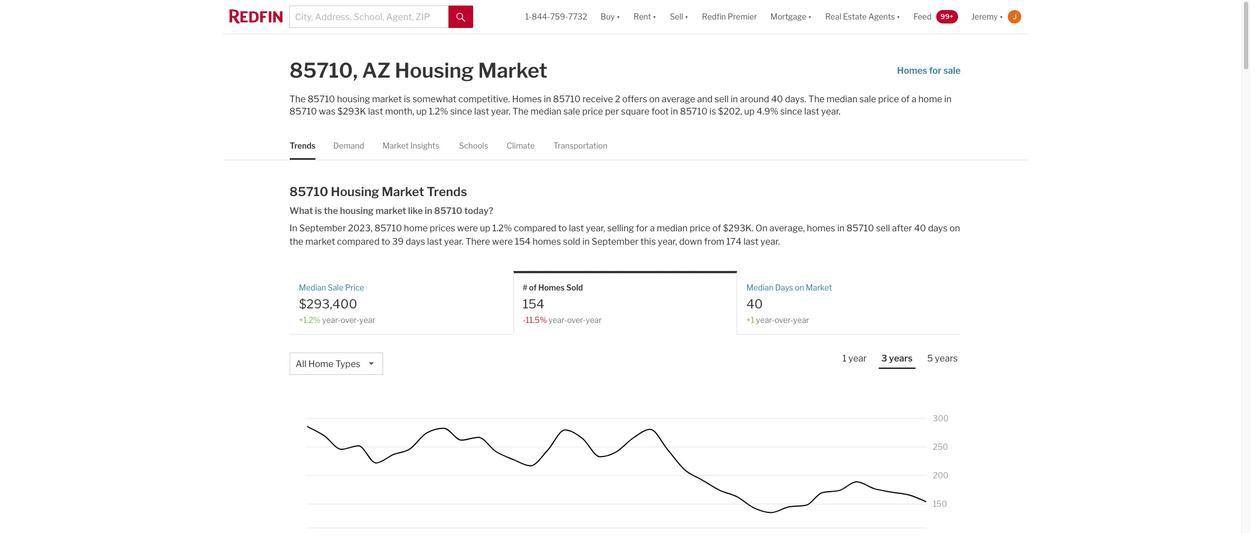 Task type: describe. For each thing, give the bounding box(es) containing it.
last down on
[[744, 237, 759, 247]]

market left insights
[[382, 141, 409, 151]]

1 horizontal spatial homes
[[807, 223, 836, 234]]

home
[[308, 359, 334, 370]]

sell ▾
[[670, 12, 689, 21]]

+1.2%
[[299, 315, 321, 325]]

1 vertical spatial days
[[406, 237, 425, 247]]

real
[[825, 12, 842, 21]]

85710 down and
[[680, 106, 708, 117]]

4.9%
[[757, 106, 779, 117]]

sell inside in september 2023, 85710 home prices were up 1.2% compared to last year, selling for a median price of $293k. on average, homes in 85710 sell after 40 days on the market compared to 39 days last year. there were 154 homes sold in september this year, down from 174 last year.
[[876, 223, 890, 234]]

0 horizontal spatial is
[[315, 206, 322, 217]]

like
[[408, 206, 423, 217]]

of inside the 85710 housing market is somewhat competitive. homes in 85710 receive 2 offers on average and sell in around 40 days. the median sale price of a home in 85710 was $293k last month, up 1.2% since last year. the median sale price per square foot in 85710 is $202, up 4.9% since last year.
[[901, 94, 910, 105]]

85710,
[[290, 58, 358, 83]]

1 vertical spatial is
[[710, 106, 716, 117]]

a inside in september 2023, 85710 home prices were up 1.2% compared to last year, selling for a median price of $293k. on average, homes in 85710 sell after 40 days on the market compared to 39 days last year. there were 154 homes sold in september this year, down from 174 last year.
[[650, 223, 655, 234]]

85710 left was
[[290, 106, 317, 117]]

somewhat
[[413, 94, 457, 105]]

0 horizontal spatial were
[[457, 223, 478, 234]]

+1
[[747, 315, 755, 325]]

market insights link
[[382, 131, 439, 160]]

-
[[523, 315, 526, 325]]

the 85710 housing market is somewhat competitive. homes in 85710 receive 2 offers on average and sell in around 40 days. the median sale price of a home in 85710 was $293k last month, up 1.2% since last year. the median sale price per square foot in 85710 is $202, up 4.9% since last year.
[[290, 94, 952, 117]]

market insights
[[382, 141, 439, 151]]

market inside median days on market 40 +1 year-over-year
[[806, 283, 832, 293]]

rent ▾
[[634, 12, 657, 21]]

foot
[[652, 106, 669, 117]]

99+
[[941, 12, 954, 21]]

1 horizontal spatial the
[[513, 106, 529, 117]]

days.
[[785, 94, 807, 105]]

estate
[[843, 12, 867, 21]]

this
[[641, 237, 656, 247]]

1 vertical spatial trends
[[427, 185, 467, 199]]

1.2% inside in september 2023, 85710 home prices were up 1.2% compared to last year, selling for a median price of $293k. on average, homes in 85710 sell after 40 days on the market compared to 39 days last year. there were 154 homes sold in september this year, down from 174 last year.
[[493, 223, 512, 234]]

0 vertical spatial compared
[[514, 223, 557, 234]]

in down homes for sale 'link'
[[945, 94, 952, 105]]

759-
[[550, 12, 568, 21]]

last down "days." on the right of the page
[[804, 106, 820, 117]]

$202,
[[718, 106, 742, 117]]

rent ▾ button
[[634, 0, 657, 34]]

receive
[[583, 94, 613, 105]]

0 horizontal spatial trends
[[290, 141, 315, 151]]

# of homes sold 154 -11.5% year-over-year
[[523, 283, 602, 325]]

in up '$202,'
[[731, 94, 738, 105]]

$293k
[[338, 106, 366, 117]]

over- inside # of homes sold 154 -11.5% year-over-year
[[567, 315, 586, 325]]

mortgage ▾ button
[[764, 0, 819, 34]]

0 vertical spatial year,
[[586, 223, 606, 234]]

days
[[775, 283, 794, 293]]

from
[[704, 237, 725, 247]]

154 inside # of homes sold 154 -11.5% year-over-year
[[523, 297, 545, 311]]

mortgage ▾ button
[[771, 0, 812, 34]]

1-
[[525, 12, 532, 21]]

0 vertical spatial housing
[[395, 58, 474, 83]]

1 horizontal spatial is
[[404, 94, 411, 105]]

year- inside median sale price $293,400 +1.2% year-over-year
[[322, 315, 341, 325]]

for inside 'link'
[[929, 65, 942, 76]]

jeremy
[[972, 12, 998, 21]]

market inside the 85710 housing market is somewhat competitive. homes in 85710 receive 2 offers on average and sell in around 40 days. the median sale price of a home in 85710 was $293k last month, up 1.2% since last year. the median sale price per square foot in 85710 is $202, up 4.9% since last year.
[[372, 94, 402, 105]]

jeremy ▾
[[972, 12, 1003, 21]]

5
[[928, 354, 933, 364]]

▾ inside real estate agents ▾ link
[[897, 12, 901, 21]]

transportation link
[[553, 131, 607, 160]]

174
[[726, 237, 742, 247]]

median for $293,400
[[299, 283, 326, 293]]

1 year
[[843, 354, 867, 364]]

home inside the 85710 housing market is somewhat competitive. homes in 85710 receive 2 offers on average and sell in around 40 days. the median sale price of a home in 85710 was $293k last month, up 1.2% since last year. the median sale price per square foot in 85710 is $202, up 4.9% since last year.
[[919, 94, 943, 105]]

homes inside homes for sale 'link'
[[897, 65, 928, 76]]

39
[[392, 237, 404, 247]]

0 horizontal spatial housing
[[331, 185, 379, 199]]

last up 'sold'
[[569, 223, 584, 234]]

market up competitive.
[[478, 58, 548, 83]]

redfin
[[702, 12, 726, 21]]

offers
[[622, 94, 647, 105]]

$293k.
[[723, 223, 754, 234]]

sell ▾ button
[[670, 0, 689, 34]]

demand link
[[333, 131, 364, 160]]

0 horizontal spatial sale
[[564, 106, 580, 117]]

a inside the 85710 housing market is somewhat competitive. homes in 85710 receive 2 offers on average and sell in around 40 days. the median sale price of a home in 85710 was $293k last month, up 1.2% since last year. the median sale price per square foot in 85710 is $202, up 4.9% since last year.
[[912, 94, 917, 105]]

the inside in september 2023, 85710 home prices were up 1.2% compared to last year, selling for a median price of $293k. on average, homes in 85710 sell after 40 days on the market compared to 39 days last year. there were 154 homes sold in september this year, down from 174 last year.
[[290, 237, 303, 247]]

#
[[523, 283, 528, 293]]

mortgage
[[771, 12, 807, 21]]

redfin premier button
[[695, 0, 764, 34]]

for inside in september 2023, 85710 home prices were up 1.2% compared to last year, selling for a median price of $293k. on average, homes in 85710 sell after 40 days on the market compared to 39 days last year. there were 154 homes sold in september this year, down from 174 last year.
[[636, 223, 648, 234]]

homes for sale link
[[897, 53, 961, 89]]

85710 housing market trends
[[290, 185, 467, 199]]

real estate agents ▾
[[825, 12, 901, 21]]

in left receive
[[544, 94, 551, 105]]

median sale price $293,400 +1.2% year-over-year
[[299, 283, 375, 325]]

buy ▾ button
[[601, 0, 620, 34]]

$293,400
[[299, 297, 357, 311]]

user photo image
[[1008, 10, 1021, 23]]

demand
[[333, 141, 364, 151]]

schools link
[[459, 131, 488, 160]]

in right like
[[425, 206, 432, 217]]

1
[[843, 354, 847, 364]]

2 since from the left
[[781, 106, 803, 117]]

agents
[[869, 12, 895, 21]]

2023,
[[348, 223, 373, 234]]

11.5%
[[526, 315, 547, 325]]

0 horizontal spatial homes
[[533, 237, 561, 247]]

prices
[[430, 223, 455, 234]]

7732
[[568, 12, 587, 21]]

1 horizontal spatial were
[[492, 237, 513, 247]]

all
[[296, 359, 306, 370]]

5 years button
[[925, 353, 961, 368]]

insights
[[410, 141, 439, 151]]

of inside in september 2023, 85710 home prices were up 1.2% compared to last year, selling for a median price of $293k. on average, homes in 85710 sell after 40 days on the market compared to 39 days last year. there were 154 homes sold in september this year, down from 174 last year.
[[713, 223, 721, 234]]

1 horizontal spatial the
[[324, 206, 338, 217]]

average,
[[770, 223, 805, 234]]

housing inside the 85710 housing market is somewhat competitive. homes in 85710 receive 2 offers on average and sell in around 40 days. the median sale price of a home in 85710 was $293k last month, up 1.2% since last year. the median sale price per square foot in 85710 is $202, up 4.9% since last year.
[[337, 94, 370, 105]]

homes for sale
[[897, 65, 961, 76]]

there
[[466, 237, 490, 247]]

sell
[[670, 12, 683, 21]]

price inside in september 2023, 85710 home prices were up 1.2% compared to last year, selling for a median price of $293k. on average, homes in 85710 sell after 40 days on the market compared to 39 days last year. there were 154 homes sold in september this year, down from 174 last year.
[[690, 223, 711, 234]]

median for 40
[[747, 283, 774, 293]]

0 vertical spatial days
[[928, 223, 948, 234]]

per
[[605, 106, 619, 117]]

on inside the 85710 housing market is somewhat competitive. homes in 85710 receive 2 offers on average and sell in around 40 days. the median sale price of a home in 85710 was $293k last month, up 1.2% since last year. the median sale price per square foot in 85710 is $202, up 4.9% since last year.
[[649, 94, 660, 105]]

trends link
[[290, 131, 315, 160]]

climate
[[507, 141, 535, 151]]

home inside in september 2023, 85710 home prices were up 1.2% compared to last year, selling for a median price of $293k. on average, homes in 85710 sell after 40 days on the market compared to 39 days last year. there were 154 homes sold in september this year, down from 174 last year.
[[404, 223, 428, 234]]

what is the housing market like in 85710 today?
[[290, 206, 494, 217]]

schools
[[459, 141, 488, 151]]

year- inside median days on market 40 +1 year-over-year
[[756, 315, 775, 325]]

1 vertical spatial market
[[376, 206, 406, 217]]

5 years
[[928, 354, 958, 364]]

over- inside median days on market 40 +1 year-over-year
[[775, 315, 794, 325]]

sale
[[328, 283, 344, 293]]

85710 up was
[[308, 94, 335, 105]]

all home types
[[296, 359, 361, 370]]

0 horizontal spatial price
[[582, 106, 603, 117]]

buy
[[601, 12, 615, 21]]



Task type: locate. For each thing, give the bounding box(es) containing it.
1 vertical spatial homes
[[533, 237, 561, 247]]

sold
[[563, 237, 581, 247]]

on
[[756, 223, 768, 234]]

to up 'sold'
[[558, 223, 567, 234]]

0 horizontal spatial for
[[636, 223, 648, 234]]

154 up 11.5%
[[523, 297, 545, 311]]

1 ▾ from the left
[[617, 12, 620, 21]]

market down what
[[305, 237, 335, 247]]

compared
[[514, 223, 557, 234], [337, 237, 380, 247]]

median left days
[[747, 283, 774, 293]]

0 horizontal spatial sell
[[715, 94, 729, 105]]

year.
[[491, 106, 511, 117], [822, 106, 841, 117], [444, 237, 464, 247], [761, 237, 780, 247]]

year
[[359, 315, 375, 325], [586, 315, 602, 325], [794, 315, 810, 325], [849, 354, 867, 364]]

▾ inside buy ▾ dropdown button
[[617, 12, 620, 21]]

2 vertical spatial is
[[315, 206, 322, 217]]

feed
[[914, 12, 932, 21]]

on right after
[[950, 223, 960, 234]]

0 horizontal spatial up
[[416, 106, 427, 117]]

rent
[[634, 12, 651, 21]]

sell up '$202,'
[[715, 94, 729, 105]]

1 vertical spatial sell
[[876, 223, 890, 234]]

price down receive
[[582, 106, 603, 117]]

the up climate
[[513, 106, 529, 117]]

2 horizontal spatial sale
[[944, 65, 961, 76]]

1 vertical spatial median
[[531, 106, 562, 117]]

year inside button
[[849, 354, 867, 364]]

year, right this
[[658, 237, 677, 247]]

3 year- from the left
[[756, 315, 775, 325]]

sell left after
[[876, 223, 890, 234]]

last down competitive.
[[474, 106, 489, 117]]

2 median from the left
[[747, 283, 774, 293]]

sold
[[567, 283, 583, 293]]

1 horizontal spatial year,
[[658, 237, 677, 247]]

0 vertical spatial housing
[[337, 94, 370, 105]]

0 vertical spatial of
[[901, 94, 910, 105]]

of up the from
[[713, 223, 721, 234]]

mortgage ▾
[[771, 12, 812, 21]]

and
[[697, 94, 713, 105]]

housing
[[337, 94, 370, 105], [340, 206, 374, 217]]

▾ inside rent ▾ dropdown button
[[653, 12, 657, 21]]

0 vertical spatial homes
[[897, 65, 928, 76]]

median inside in september 2023, 85710 home prices were up 1.2% compared to last year, selling for a median price of $293k. on average, homes in 85710 sell after 40 days on the market compared to 39 days last year. there were 154 homes sold in september this year, down from 174 last year.
[[657, 223, 688, 234]]

2 vertical spatial sale
[[564, 106, 580, 117]]

1 vertical spatial 40
[[914, 223, 926, 234]]

1 horizontal spatial over-
[[567, 315, 586, 325]]

3 years
[[882, 354, 913, 364]]

2 over- from the left
[[567, 315, 586, 325]]

housing up somewhat on the top
[[395, 58, 474, 83]]

▾ left the user photo
[[1000, 12, 1003, 21]]

up inside in september 2023, 85710 home prices were up 1.2% compared to last year, selling for a median price of $293k. on average, homes in 85710 sell after 40 days on the market compared to 39 days last year. there were 154 homes sold in september this year, down from 174 last year.
[[480, 223, 491, 234]]

▾ right rent
[[653, 12, 657, 21]]

1 vertical spatial compared
[[337, 237, 380, 247]]

0 vertical spatial were
[[457, 223, 478, 234]]

1 vertical spatial the
[[290, 237, 303, 247]]

0 horizontal spatial the
[[290, 237, 303, 247]]

market up month,
[[372, 94, 402, 105]]

price
[[345, 283, 364, 293]]

sell ▾ button
[[663, 0, 695, 34]]

1 horizontal spatial up
[[480, 223, 491, 234]]

0 vertical spatial the
[[324, 206, 338, 217]]

2 horizontal spatial on
[[950, 223, 960, 234]]

is up month,
[[404, 94, 411, 105]]

▾ inside mortgage ▾ dropdown button
[[808, 12, 812, 21]]

1 vertical spatial to
[[382, 237, 390, 247]]

1 vertical spatial housing
[[340, 206, 374, 217]]

year- right +1
[[756, 315, 775, 325]]

1 horizontal spatial housing
[[395, 58, 474, 83]]

2 horizontal spatial median
[[827, 94, 858, 105]]

housing up 2023,
[[340, 206, 374, 217]]

0 horizontal spatial over-
[[341, 315, 359, 325]]

home
[[919, 94, 943, 105], [404, 223, 428, 234]]

0 vertical spatial 40
[[771, 94, 783, 105]]

3 over- from the left
[[775, 315, 794, 325]]

0 horizontal spatial the
[[290, 94, 306, 105]]

85710 left after
[[847, 223, 874, 234]]

over- down sold
[[567, 315, 586, 325]]

sell
[[715, 94, 729, 105], [876, 223, 890, 234]]

for
[[929, 65, 942, 76], [636, 223, 648, 234]]

2 year- from the left
[[549, 315, 567, 325]]

years inside 3 years button
[[889, 354, 913, 364]]

years right 3
[[889, 354, 913, 364]]

of right the #
[[529, 283, 537, 293]]

0 vertical spatial market
[[372, 94, 402, 105]]

40 inside in september 2023, 85710 home prices were up 1.2% compared to last year, selling for a median price of $293k. on average, homes in 85710 sell after 40 days on the market compared to 39 days last year. there were 154 homes sold in september this year, down from 174 last year.
[[914, 223, 926, 234]]

▾ right the sell
[[685, 12, 689, 21]]

in down average
[[671, 106, 678, 117]]

0 vertical spatial 154
[[515, 237, 531, 247]]

in
[[290, 223, 297, 234]]

market up what is the housing market like in 85710 today?
[[382, 185, 424, 199]]

median up $293,400
[[299, 283, 326, 293]]

submit search image
[[457, 13, 466, 22]]

housing
[[395, 58, 474, 83], [331, 185, 379, 199]]

85710 left receive
[[553, 94, 581, 105]]

were up "there"
[[457, 223, 478, 234]]

median inside median sale price $293,400 +1.2% year-over-year
[[299, 283, 326, 293]]

1 horizontal spatial median
[[747, 283, 774, 293]]

year-
[[322, 315, 341, 325], [549, 315, 567, 325], [756, 315, 775, 325]]

85710 up prices
[[434, 206, 463, 217]]

1 horizontal spatial to
[[558, 223, 567, 234]]

1 horizontal spatial sale
[[860, 94, 877, 105]]

0 horizontal spatial 40
[[747, 297, 763, 311]]

1 vertical spatial sale
[[860, 94, 877, 105]]

climate link
[[507, 131, 535, 160]]

median
[[827, 94, 858, 105], [531, 106, 562, 117], [657, 223, 688, 234]]

days right after
[[928, 223, 948, 234]]

housing up 2023,
[[331, 185, 379, 199]]

85710 up the "39"
[[375, 223, 402, 234]]

a up this
[[650, 223, 655, 234]]

▾ for buy ▾
[[617, 12, 620, 21]]

5 ▾ from the left
[[897, 12, 901, 21]]

1-844-759-7732
[[525, 12, 587, 21]]

2 ▾ from the left
[[653, 12, 657, 21]]

median inside median days on market 40 +1 year-over-year
[[747, 283, 774, 293]]

3 ▾ from the left
[[685, 12, 689, 21]]

of
[[901, 94, 910, 105], [713, 223, 721, 234], [529, 283, 537, 293]]

1 vertical spatial year,
[[658, 237, 677, 247]]

of inside # of homes sold 154 -11.5% year-over-year
[[529, 283, 537, 293]]

days
[[928, 223, 948, 234], [406, 237, 425, 247]]

▾ for rent ▾
[[653, 12, 657, 21]]

2 horizontal spatial is
[[710, 106, 716, 117]]

the down 85710,
[[290, 94, 306, 105]]

1 horizontal spatial median
[[657, 223, 688, 234]]

2 horizontal spatial over-
[[775, 315, 794, 325]]

the right "days." on the right of the page
[[809, 94, 825, 105]]

154 right "there"
[[515, 237, 531, 247]]

1 year button
[[840, 353, 870, 368]]

1.2% down today? at the top
[[493, 223, 512, 234]]

0 horizontal spatial of
[[529, 283, 537, 293]]

september down selling
[[592, 237, 639, 247]]

last right $293k
[[368, 106, 383, 117]]

years for 5 years
[[935, 354, 958, 364]]

up down around
[[744, 106, 755, 117]]

1 vertical spatial 154
[[523, 297, 545, 311]]

years inside 5 years button
[[935, 354, 958, 364]]

year,
[[586, 223, 606, 234], [658, 237, 677, 247]]

today?
[[464, 206, 494, 217]]

▾ for jeremy ▾
[[1000, 12, 1003, 21]]

▾ for sell ▾
[[685, 12, 689, 21]]

up up "there"
[[480, 223, 491, 234]]

real estate agents ▾ button
[[819, 0, 907, 34]]

homes left 'sold'
[[533, 237, 561, 247]]

in september 2023, 85710 home prices were up 1.2% compared to last year, selling for a median price of $293k. on average, homes in 85710 sell after 40 days on the market compared to 39 days last year. there were 154 homes sold in september this year, down from 174 last year.
[[290, 223, 960, 247]]

september
[[299, 223, 346, 234], [592, 237, 639, 247]]

▾
[[617, 12, 620, 21], [653, 12, 657, 21], [685, 12, 689, 21], [808, 12, 812, 21], [897, 12, 901, 21], [1000, 12, 1003, 21]]

6 ▾ from the left
[[1000, 12, 1003, 21]]

to left the "39"
[[382, 237, 390, 247]]

844-
[[532, 12, 550, 21]]

up down somewhat on the top
[[416, 106, 427, 117]]

1.2%
[[429, 106, 448, 117], [493, 223, 512, 234]]

▾ right mortgage
[[808, 12, 812, 21]]

3 years button
[[879, 353, 916, 369]]

0 vertical spatial on
[[649, 94, 660, 105]]

is down and
[[710, 106, 716, 117]]

the right what
[[324, 206, 338, 217]]

0 horizontal spatial a
[[650, 223, 655, 234]]

2 horizontal spatial the
[[809, 94, 825, 105]]

154 inside in september 2023, 85710 home prices were up 1.2% compared to last year, selling for a median price of $293k. on average, homes in 85710 sell after 40 days on the market compared to 39 days last year. there were 154 homes sold in september this year, down from 174 last year.
[[515, 237, 531, 247]]

in right 'sold'
[[583, 237, 590, 247]]

around
[[740, 94, 769, 105]]

of down homes for sale 'link'
[[901, 94, 910, 105]]

40 right after
[[914, 223, 926, 234]]

last
[[368, 106, 383, 117], [474, 106, 489, 117], [804, 106, 820, 117], [569, 223, 584, 234], [427, 237, 442, 247], [744, 237, 759, 247]]

0 horizontal spatial home
[[404, 223, 428, 234]]

2 vertical spatial homes
[[539, 283, 565, 293]]

0 vertical spatial median
[[827, 94, 858, 105]]

housing up $293k
[[337, 94, 370, 105]]

0 horizontal spatial since
[[450, 106, 472, 117]]

for down feed
[[929, 65, 942, 76]]

1 vertical spatial 1.2%
[[493, 223, 512, 234]]

were right "there"
[[492, 237, 513, 247]]

after
[[892, 223, 913, 234]]

what
[[290, 206, 313, 217]]

2 horizontal spatial 40
[[914, 223, 926, 234]]

2 horizontal spatial up
[[744, 106, 755, 117]]

days right the "39"
[[406, 237, 425, 247]]

1 years from the left
[[889, 354, 913, 364]]

City, Address, School, Agent, ZIP search field
[[289, 6, 449, 28]]

year- right 11.5%
[[549, 315, 567, 325]]

homes right competitive.
[[512, 94, 542, 105]]

1 horizontal spatial days
[[928, 223, 948, 234]]

0 horizontal spatial 1.2%
[[429, 106, 448, 117]]

homes right average,
[[807, 223, 836, 234]]

2 years from the left
[[935, 354, 958, 364]]

year inside median sale price $293,400 +1.2% year-over-year
[[359, 315, 375, 325]]

1.2% down somewhat on the top
[[429, 106, 448, 117]]

▾ right buy
[[617, 12, 620, 21]]

1 vertical spatial homes
[[512, 94, 542, 105]]

1 median from the left
[[299, 283, 326, 293]]

homes inside # of homes sold 154 -11.5% year-over-year
[[539, 283, 565, 293]]

sale inside 'link'
[[944, 65, 961, 76]]

2
[[615, 94, 620, 105]]

on inside median days on market 40 +1 year-over-year
[[795, 283, 804, 293]]

years right 5
[[935, 354, 958, 364]]

0 vertical spatial homes
[[807, 223, 836, 234]]

year- down $293,400
[[322, 315, 341, 325]]

40 up +1
[[747, 297, 763, 311]]

redfin premier
[[702, 12, 757, 21]]

year inside median days on market 40 +1 year-over-year
[[794, 315, 810, 325]]

types
[[336, 359, 361, 370]]

0 horizontal spatial compared
[[337, 237, 380, 247]]

real estate agents ▾ link
[[825, 0, 901, 34]]

sale
[[944, 65, 961, 76], [860, 94, 877, 105], [564, 106, 580, 117]]

2 horizontal spatial price
[[878, 94, 899, 105]]

over- down $293,400
[[341, 315, 359, 325]]

1 since from the left
[[450, 106, 472, 117]]

on up foot
[[649, 94, 660, 105]]

0 horizontal spatial year,
[[586, 223, 606, 234]]

square
[[621, 106, 650, 117]]

market
[[478, 58, 548, 83], [382, 141, 409, 151], [382, 185, 424, 199], [806, 283, 832, 293]]

market right days
[[806, 283, 832, 293]]

1.2% inside the 85710 housing market is somewhat competitive. homes in 85710 receive 2 offers on average and sell in around 40 days. the median sale price of a home in 85710 was $293k last month, up 1.2% since last year. the median sale price per square foot in 85710 is $202, up 4.9% since last year.
[[429, 106, 448, 117]]

average
[[662, 94, 695, 105]]

buy ▾ button
[[594, 0, 627, 34]]

1 horizontal spatial years
[[935, 354, 958, 364]]

4 ▾ from the left
[[808, 12, 812, 21]]

▾ right agents
[[897, 12, 901, 21]]

market inside in september 2023, 85710 home prices were up 1.2% compared to last year, selling for a median price of $293k. on average, homes in 85710 sell after 40 days on the market compared to 39 days last year. there were 154 homes sold in september this year, down from 174 last year.
[[305, 237, 335, 247]]

years for 3 years
[[889, 354, 913, 364]]

1 horizontal spatial for
[[929, 65, 942, 76]]

▾ for mortgage ▾
[[808, 12, 812, 21]]

for up this
[[636, 223, 648, 234]]

market
[[372, 94, 402, 105], [376, 206, 406, 217], [305, 237, 335, 247]]

in right average,
[[838, 223, 845, 234]]

85710 up what
[[290, 185, 328, 199]]

median right "days." on the right of the page
[[827, 94, 858, 105]]

0 horizontal spatial to
[[382, 237, 390, 247]]

1 horizontal spatial price
[[690, 223, 711, 234]]

2 vertical spatial of
[[529, 283, 537, 293]]

homes down feed
[[897, 65, 928, 76]]

154
[[515, 237, 531, 247], [523, 297, 545, 311]]

market down the 85710 housing market trends
[[376, 206, 406, 217]]

1 vertical spatial home
[[404, 223, 428, 234]]

year, left selling
[[586, 223, 606, 234]]

since down competitive.
[[450, 106, 472, 117]]

1 vertical spatial were
[[492, 237, 513, 247]]

price down homes for sale 'link'
[[878, 94, 899, 105]]

rent ▾ button
[[627, 0, 663, 34]]

1 over- from the left
[[341, 315, 359, 325]]

median up climate
[[531, 106, 562, 117]]

home down homes for sale 'link'
[[919, 94, 943, 105]]

1 year- from the left
[[322, 315, 341, 325]]

last down prices
[[427, 237, 442, 247]]

price up down
[[690, 223, 711, 234]]

over- down days
[[775, 315, 794, 325]]

competitive.
[[458, 94, 510, 105]]

40 up 4.9%
[[771, 94, 783, 105]]

median up down
[[657, 223, 688, 234]]

the down in
[[290, 237, 303, 247]]

▾ inside sell ▾ dropdown button
[[685, 12, 689, 21]]

1 vertical spatial for
[[636, 223, 648, 234]]

85710, az housing market
[[290, 58, 548, 83]]

selling
[[607, 223, 634, 234]]

homes left sold
[[539, 283, 565, 293]]

was
[[319, 106, 336, 117]]

40 inside median days on market 40 +1 year-over-year
[[747, 297, 763, 311]]

median days on market 40 +1 year-over-year
[[747, 283, 832, 325]]

transportation
[[553, 141, 607, 151]]

since down "days." on the right of the page
[[781, 106, 803, 117]]

2 horizontal spatial of
[[901, 94, 910, 105]]

40
[[771, 94, 783, 105], [914, 223, 926, 234], [747, 297, 763, 311]]

1 horizontal spatial year-
[[549, 315, 567, 325]]

0 horizontal spatial on
[[649, 94, 660, 105]]

0 horizontal spatial year-
[[322, 315, 341, 325]]

trends up prices
[[427, 185, 467, 199]]

2 horizontal spatial year-
[[756, 315, 775, 325]]

down
[[679, 237, 702, 247]]

1 horizontal spatial 40
[[771, 94, 783, 105]]

home down like
[[404, 223, 428, 234]]

0 horizontal spatial years
[[889, 354, 913, 364]]

2 vertical spatial median
[[657, 223, 688, 234]]

2 vertical spatial market
[[305, 237, 335, 247]]

september down what
[[299, 223, 346, 234]]

0 vertical spatial price
[[878, 94, 899, 105]]

premier
[[728, 12, 757, 21]]

year inside # of homes sold 154 -11.5% year-over-year
[[586, 315, 602, 325]]

1 horizontal spatial on
[[795, 283, 804, 293]]

1 horizontal spatial compared
[[514, 223, 557, 234]]

buy ▾
[[601, 12, 620, 21]]

sell inside the 85710 housing market is somewhat competitive. homes in 85710 receive 2 offers on average and sell in around 40 days. the median sale price of a home in 85710 was $293k last month, up 1.2% since last year. the median sale price per square foot in 85710 is $202, up 4.9% since last year.
[[715, 94, 729, 105]]

1 horizontal spatial september
[[592, 237, 639, 247]]

homes inside the 85710 housing market is somewhat competitive. homes in 85710 receive 2 offers on average and sell in around 40 days. the median sale price of a home in 85710 was $293k last month, up 1.2% since last year. the median sale price per square foot in 85710 is $202, up 4.9% since last year.
[[512, 94, 542, 105]]

1 horizontal spatial home
[[919, 94, 943, 105]]

0 vertical spatial home
[[919, 94, 943, 105]]

month,
[[385, 106, 414, 117]]

over- inside median sale price $293,400 +1.2% year-over-year
[[341, 315, 359, 325]]

2 vertical spatial price
[[690, 223, 711, 234]]

on inside in september 2023, 85710 home prices were up 1.2% compared to last year, selling for a median price of $293k. on average, homes in 85710 sell after 40 days on the market compared to 39 days last year. there were 154 homes sold in september this year, down from 174 last year.
[[950, 223, 960, 234]]

0 vertical spatial to
[[558, 223, 567, 234]]

to
[[558, 223, 567, 234], [382, 237, 390, 247]]

40 inside the 85710 housing market is somewhat competitive. homes in 85710 receive 2 offers on average and sell in around 40 days. the median sale price of a home in 85710 was $293k last month, up 1.2% since last year. the median sale price per square foot in 85710 is $202, up 4.9% since last year.
[[771, 94, 783, 105]]

0 horizontal spatial median
[[531, 106, 562, 117]]

1 horizontal spatial 1.2%
[[493, 223, 512, 234]]

is right what
[[315, 206, 322, 217]]

trends left demand
[[290, 141, 315, 151]]

0 horizontal spatial september
[[299, 223, 346, 234]]

year- inside # of homes sold 154 -11.5% year-over-year
[[549, 315, 567, 325]]



Task type: vqa. For each thing, say whether or not it's contained in the screenshot.


